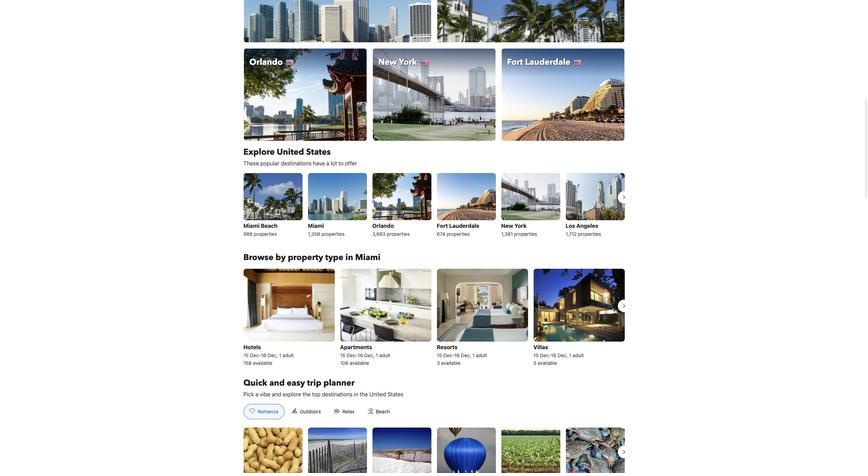 Task type: describe. For each thing, give the bounding box(es) containing it.
properties inside orlando 3,683 properties
[[387, 231, 410, 237]]

dec, for hotels
[[268, 352, 278, 358]]

0 vertical spatial and
[[270, 377, 285, 389]]

resorts
[[437, 344, 458, 350]]

easy
[[287, 377, 305, 389]]

hotels 15 dec-16 dec, 1 adult 158 available
[[244, 344, 294, 366]]

new york 1,381 properties
[[502, 222, 538, 237]]

new york link
[[373, 48, 496, 141]]

15 for apartments
[[340, 352, 346, 358]]

fort for fort lauderdale
[[508, 57, 523, 68]]

relax
[[343, 408, 355, 414]]

3,683
[[373, 231, 386, 237]]

in inside "quick and easy trip planner pick a vibe and explore the top destinations in the united states"
[[354, 391, 359, 397]]

united inside "quick and easy trip planner pick a vibe and explore the top destinations in the united states"
[[370, 391, 386, 397]]

resorts 15 dec-16 dec, 1 adult 3 available
[[437, 344, 488, 366]]

these
[[244, 160, 259, 166]]

adult for resorts
[[476, 352, 488, 358]]

trip
[[307, 377, 322, 389]]

16 for apartments
[[358, 352, 363, 358]]

dec- for villas
[[540, 352, 551, 358]]

explore united states these popular destinations have a lot to offer
[[244, 146, 357, 166]]

1 for hotels
[[279, 352, 282, 358]]

fort lauderdale
[[508, 57, 571, 68]]

1 vertical spatial and
[[272, 391, 281, 397]]

properties inside miami 1,358 properties
[[322, 231, 345, 237]]

5
[[534, 360, 537, 366]]

fort for fort lauderdale 674 properties
[[437, 222, 448, 229]]

a inside "quick and easy trip planner pick a vibe and explore the top destinations in the united states"
[[256, 391, 259, 397]]

explore
[[244, 146, 275, 158]]

york for new york 1,381 properties
[[515, 222, 527, 229]]

miami for 1,358
[[308, 222, 324, 229]]

16 for villas
[[551, 352, 557, 358]]

to
[[339, 160, 344, 166]]

dec- for resorts
[[444, 352, 455, 358]]

dec, for resorts
[[461, 352, 471, 358]]

by
[[276, 252, 286, 263]]

new york
[[379, 57, 417, 68]]

outdoors button
[[286, 404, 327, 419]]

available for hotels
[[253, 360, 273, 366]]

16 for hotels
[[261, 352, 266, 358]]

lauderdale for fort lauderdale 674 properties
[[450, 222, 480, 229]]

dec, for villas
[[558, 352, 568, 358]]

quick
[[244, 377, 267, 389]]

destinations inside explore united states these popular destinations have a lot to offer
[[281, 160, 312, 166]]

villas 15 dec-16 dec, 1 adult 5 available
[[534, 344, 584, 366]]

dec- for apartments
[[347, 352, 358, 358]]

states inside explore united states these popular destinations have a lot to offer
[[306, 146, 331, 158]]

angeles
[[577, 222, 599, 229]]

top
[[312, 391, 321, 397]]

orlando 3,683 properties
[[373, 222, 410, 237]]

tab list containing romance
[[238, 404, 402, 420]]

1,712
[[566, 231, 577, 237]]

type
[[325, 252, 344, 263]]

property
[[288, 252, 323, 263]]

beach inside beach button
[[376, 408, 390, 414]]

offer
[[345, 160, 357, 166]]

orlando link
[[244, 48, 367, 141]]

1 the from the left
[[303, 391, 311, 397]]

states inside "quick and easy trip planner pick a vibe and explore the top destinations in the united states"
[[388, 391, 404, 397]]

0 horizontal spatial in
[[346, 252, 353, 263]]

properties for los
[[579, 231, 602, 237]]

3
[[437, 360, 440, 366]]

outdoors
[[300, 408, 321, 414]]

planner
[[324, 377, 355, 389]]



Task type: locate. For each thing, give the bounding box(es) containing it.
united up the popular
[[277, 146, 304, 158]]

16 inside apartments 15 dec-16 dec, 1 adult 108 available
[[358, 352, 363, 358]]

3 dec- from the left
[[444, 352, 455, 358]]

4 properties from the left
[[447, 231, 470, 237]]

los angeles 1,712 properties
[[566, 222, 602, 237]]

available
[[253, 360, 273, 366], [350, 360, 369, 366], [441, 360, 461, 366], [538, 360, 558, 366]]

2 adult from the left
[[380, 352, 391, 358]]

properties for new
[[515, 231, 538, 237]]

0 vertical spatial york
[[399, 57, 417, 68]]

2 dec, from the left
[[364, 352, 375, 358]]

miami 1,358 properties
[[308, 222, 345, 237]]

2 region from the top
[[238, 266, 631, 369]]

2 horizontal spatial miami
[[355, 252, 381, 263]]

1 vertical spatial destinations
[[322, 391, 353, 397]]

1 horizontal spatial in
[[354, 391, 359, 397]]

4 dec, from the left
[[558, 352, 568, 358]]

0 vertical spatial fort
[[508, 57, 523, 68]]

1 horizontal spatial fort
[[508, 57, 523, 68]]

0 horizontal spatial new
[[379, 57, 397, 68]]

available right '108'
[[350, 360, 369, 366]]

674
[[437, 231, 446, 237]]

adult inside hotels 15 dec-16 dec, 1 adult 158 available
[[283, 352, 294, 358]]

los
[[566, 222, 576, 229]]

1 inside apartments 15 dec-16 dec, 1 adult 108 available
[[376, 352, 378, 358]]

lauderdale for fort lauderdale
[[526, 57, 571, 68]]

1 vertical spatial new
[[502, 222, 514, 229]]

1 horizontal spatial lauderdale
[[526, 57, 571, 68]]

1 vertical spatial states
[[388, 391, 404, 397]]

1
[[279, 352, 282, 358], [376, 352, 378, 358], [473, 352, 475, 358], [570, 352, 572, 358]]

lauderdale
[[526, 57, 571, 68], [450, 222, 480, 229]]

available right 158
[[253, 360, 273, 366]]

dec- for hotels
[[250, 352, 261, 358]]

and up vibe
[[270, 377, 285, 389]]

1 inside villas 15 dec-16 dec, 1 adult 5 available
[[570, 352, 572, 358]]

a left vibe
[[256, 391, 259, 397]]

0 horizontal spatial united
[[277, 146, 304, 158]]

quick and easy trip planner pick a vibe and explore the top destinations in the united states
[[244, 377, 404, 397]]

fort lauderdale link
[[502, 48, 625, 141]]

1 vertical spatial in
[[354, 391, 359, 397]]

0 vertical spatial new
[[379, 57, 397, 68]]

1 horizontal spatial states
[[388, 391, 404, 397]]

adult inside villas 15 dec-16 dec, 1 adult 5 available
[[573, 352, 584, 358]]

3 available from the left
[[441, 360, 461, 366]]

1 vertical spatial lauderdale
[[450, 222, 480, 229]]

destinations left have on the top left
[[281, 160, 312, 166]]

1 vertical spatial beach
[[376, 408, 390, 414]]

beach
[[261, 222, 278, 229], [376, 408, 390, 414]]

miami
[[244, 222, 260, 229], [308, 222, 324, 229], [355, 252, 381, 263]]

15 inside villas 15 dec-16 dec, 1 adult 5 available
[[534, 352, 539, 358]]

miami inside miami beach 988 properties
[[244, 222, 260, 229]]

1 horizontal spatial new
[[502, 222, 514, 229]]

0 horizontal spatial beach
[[261, 222, 278, 229]]

3 region from the top
[[238, 425, 631, 473]]

available for apartments
[[350, 360, 369, 366]]

1 dec, from the left
[[268, 352, 278, 358]]

properties right 1,358
[[322, 231, 345, 237]]

a inside explore united states these popular destinations have a lot to offer
[[327, 160, 329, 166]]

988
[[244, 231, 253, 237]]

available inside apartments 15 dec-16 dec, 1 adult 108 available
[[350, 360, 369, 366]]

new inside new york 1,381 properties
[[502, 222, 514, 229]]

dec, for apartments
[[364, 352, 375, 358]]

beach right the relax
[[376, 408, 390, 414]]

4 adult from the left
[[573, 352, 584, 358]]

the
[[303, 391, 311, 397], [360, 391, 368, 397]]

2 vertical spatial region
[[238, 425, 631, 473]]

have
[[313, 160, 325, 166]]

0 vertical spatial destinations
[[281, 160, 312, 166]]

3 dec, from the left
[[461, 352, 471, 358]]

romance button
[[244, 404, 285, 419]]

1 available from the left
[[253, 360, 273, 366]]

15 for villas
[[534, 352, 539, 358]]

1 horizontal spatial a
[[327, 160, 329, 166]]

dec- inside villas 15 dec-16 dec, 1 adult 5 available
[[540, 352, 551, 358]]

1 for apartments
[[376, 352, 378, 358]]

york for new york
[[399, 57, 417, 68]]

1 15 from the left
[[244, 352, 249, 358]]

in
[[346, 252, 353, 263], [354, 391, 359, 397]]

1 vertical spatial orlando
[[373, 222, 394, 229]]

dec- down resorts
[[444, 352, 455, 358]]

vibe
[[260, 391, 271, 397]]

1 adult from the left
[[283, 352, 294, 358]]

15 inside resorts 15 dec-16 dec, 1 adult 3 available
[[437, 352, 442, 358]]

3 1 from the left
[[473, 352, 475, 358]]

beach inside miami beach 988 properties
[[261, 222, 278, 229]]

and right vibe
[[272, 391, 281, 397]]

destinations inside "quick and easy trip planner pick a vibe and explore the top destinations in the united states"
[[322, 391, 353, 397]]

15 up 158
[[244, 352, 249, 358]]

destinations
[[281, 160, 312, 166], [322, 391, 353, 397]]

miami inside miami 1,358 properties
[[308, 222, 324, 229]]

1 inside resorts 15 dec-16 dec, 1 adult 3 available
[[473, 352, 475, 358]]

0 horizontal spatial miami
[[244, 222, 260, 229]]

0 horizontal spatial a
[[256, 391, 259, 397]]

16 inside resorts 15 dec-16 dec, 1 adult 3 available
[[455, 352, 460, 358]]

romance
[[258, 408, 279, 414]]

1 properties from the left
[[254, 231, 277, 237]]

new for new york 1,381 properties
[[502, 222, 514, 229]]

properties
[[254, 231, 277, 237], [322, 231, 345, 237], [387, 231, 410, 237], [447, 231, 470, 237], [515, 231, 538, 237], [579, 231, 602, 237]]

4 1 from the left
[[570, 352, 572, 358]]

beach button
[[362, 404, 396, 419]]

15 inside hotels 15 dec-16 dec, 1 adult 158 available
[[244, 352, 249, 358]]

available right 5
[[538, 360, 558, 366]]

2 properties from the left
[[322, 231, 345, 237]]

apartments 15 dec-16 dec, 1 adult 108 available
[[340, 344, 391, 366]]

1 horizontal spatial destinations
[[322, 391, 353, 397]]

16 for resorts
[[455, 352, 460, 358]]

properties inside new york 1,381 properties
[[515, 231, 538, 237]]

0 vertical spatial united
[[277, 146, 304, 158]]

1 horizontal spatial beach
[[376, 408, 390, 414]]

16
[[261, 352, 266, 358], [358, 352, 363, 358], [455, 352, 460, 358], [551, 352, 557, 358]]

1 for villas
[[570, 352, 572, 358]]

2 available from the left
[[350, 360, 369, 366]]

1 vertical spatial fort
[[437, 222, 448, 229]]

region containing hotels
[[238, 266, 631, 369]]

available inside villas 15 dec-16 dec, 1 adult 5 available
[[538, 360, 558, 366]]

0 horizontal spatial states
[[306, 146, 331, 158]]

4 dec- from the left
[[540, 352, 551, 358]]

new for new york
[[379, 57, 397, 68]]

dec, inside hotels 15 dec-16 dec, 1 adult 158 available
[[268, 352, 278, 358]]

3 15 from the left
[[437, 352, 442, 358]]

adult inside resorts 15 dec-16 dec, 1 adult 3 available
[[476, 352, 488, 358]]

0 horizontal spatial fort
[[437, 222, 448, 229]]

relax button
[[328, 404, 361, 419]]

3 16 from the left
[[455, 352, 460, 358]]

miami down 3,683
[[355, 252, 381, 263]]

united
[[277, 146, 304, 158], [370, 391, 386, 397]]

dec, inside villas 15 dec-16 dec, 1 adult 5 available
[[558, 352, 568, 358]]

properties for miami
[[254, 231, 277, 237]]

1 horizontal spatial united
[[370, 391, 386, 397]]

15 inside apartments 15 dec-16 dec, 1 adult 108 available
[[340, 352, 346, 358]]

orlando
[[250, 57, 283, 68], [373, 222, 394, 229]]

available inside hotels 15 dec-16 dec, 1 adult 158 available
[[253, 360, 273, 366]]

orlando for orlando
[[250, 57, 283, 68]]

states up beach button
[[388, 391, 404, 397]]

miami up 1,358
[[308, 222, 324, 229]]

15 up 5
[[534, 352, 539, 358]]

2 15 from the left
[[340, 352, 346, 358]]

states
[[306, 146, 331, 158], [388, 391, 404, 397]]

adult for villas
[[573, 352, 584, 358]]

the left top in the left bottom of the page
[[303, 391, 311, 397]]

0 horizontal spatial lauderdale
[[450, 222, 480, 229]]

1 inside hotels 15 dec-16 dec, 1 adult 158 available
[[279, 352, 282, 358]]

miami up 988
[[244, 222, 260, 229]]

15 for hotels
[[244, 352, 249, 358]]

fort lauderdale 674 properties
[[437, 222, 480, 237]]

properties for fort
[[447, 231, 470, 237]]

hotels
[[244, 344, 261, 350]]

0 vertical spatial a
[[327, 160, 329, 166]]

2 the from the left
[[360, 391, 368, 397]]

5 properties from the left
[[515, 231, 538, 237]]

15
[[244, 352, 249, 358], [340, 352, 346, 358], [437, 352, 442, 358], [534, 352, 539, 358]]

properties right 3,683
[[387, 231, 410, 237]]

available for resorts
[[441, 360, 461, 366]]

the up beach button
[[360, 391, 368, 397]]

properties inside los angeles 1,712 properties
[[579, 231, 602, 237]]

states up have on the top left
[[306, 146, 331, 158]]

orlando inside orlando 3,683 properties
[[373, 222, 394, 229]]

1,358
[[308, 231, 320, 237]]

2 dec- from the left
[[347, 352, 358, 358]]

properties right 1,381
[[515, 231, 538, 237]]

1 16 from the left
[[261, 352, 266, 358]]

united up beach button
[[370, 391, 386, 397]]

properties inside miami beach 988 properties
[[254, 231, 277, 237]]

0 horizontal spatial the
[[303, 391, 311, 397]]

popular
[[261, 160, 280, 166]]

available right 3
[[441, 360, 461, 366]]

in right the "type"
[[346, 252, 353, 263]]

united inside explore united states these popular destinations have a lot to offer
[[277, 146, 304, 158]]

browse
[[244, 252, 274, 263]]

dec- inside apartments 15 dec-16 dec, 1 adult 108 available
[[347, 352, 358, 358]]

available inside resorts 15 dec-16 dec, 1 adult 3 available
[[441, 360, 461, 366]]

browse by property type in miami
[[244, 252, 381, 263]]

fort
[[508, 57, 523, 68], [437, 222, 448, 229]]

158
[[244, 360, 252, 366]]

properties right 674
[[447, 231, 470, 237]]

available for villas
[[538, 360, 558, 366]]

1 dec- from the left
[[250, 352, 261, 358]]

pick
[[244, 391, 254, 397]]

4 16 from the left
[[551, 352, 557, 358]]

4 available from the left
[[538, 360, 558, 366]]

108
[[340, 360, 349, 366]]

0 vertical spatial orlando
[[250, 57, 283, 68]]

15 up 3
[[437, 352, 442, 358]]

3 adult from the left
[[476, 352, 488, 358]]

dec- down hotels
[[250, 352, 261, 358]]

miami beach 988 properties
[[244, 222, 278, 237]]

orlando for orlando 3,683 properties
[[373, 222, 394, 229]]

0 vertical spatial beach
[[261, 222, 278, 229]]

1,381
[[502, 231, 513, 237]]

0 horizontal spatial york
[[399, 57, 417, 68]]

lot
[[331, 160, 337, 166]]

1 vertical spatial a
[[256, 391, 259, 397]]

dec, inside resorts 15 dec-16 dec, 1 adult 3 available
[[461, 352, 471, 358]]

0 vertical spatial region
[[238, 170, 631, 241]]

region
[[238, 170, 631, 241], [238, 266, 631, 369], [238, 425, 631, 473]]

2 16 from the left
[[358, 352, 363, 358]]

dec- inside hotels 15 dec-16 dec, 1 adult 158 available
[[250, 352, 261, 358]]

and
[[270, 377, 285, 389], [272, 391, 281, 397]]

new
[[379, 57, 397, 68], [502, 222, 514, 229]]

explore
[[283, 391, 301, 397]]

dec, inside apartments 15 dec-16 dec, 1 adult 108 available
[[364, 352, 375, 358]]

fort inside fort lauderdale 674 properties
[[437, 222, 448, 229]]

villas
[[534, 344, 549, 350]]

destinations down planner
[[322, 391, 353, 397]]

a left "lot" at the top of the page
[[327, 160, 329, 166]]

1 horizontal spatial york
[[515, 222, 527, 229]]

15 for resorts
[[437, 352, 442, 358]]

1 vertical spatial york
[[515, 222, 527, 229]]

1 region from the top
[[238, 170, 631, 241]]

adult inside apartments 15 dec-16 dec, 1 adult 108 available
[[380, 352, 391, 358]]

properties down angeles
[[579, 231, 602, 237]]

york inside new york 1,381 properties
[[515, 222, 527, 229]]

properties inside fort lauderdale 674 properties
[[447, 231, 470, 237]]

0 vertical spatial states
[[306, 146, 331, 158]]

miami for beach
[[244, 222, 260, 229]]

1 1 from the left
[[279, 352, 282, 358]]

1 vertical spatial region
[[238, 266, 631, 369]]

beach up browse
[[261, 222, 278, 229]]

tab list
[[238, 404, 402, 420]]

dec,
[[268, 352, 278, 358], [364, 352, 375, 358], [461, 352, 471, 358], [558, 352, 568, 358]]

6 properties from the left
[[579, 231, 602, 237]]

1 vertical spatial united
[[370, 391, 386, 397]]

dec-
[[250, 352, 261, 358], [347, 352, 358, 358], [444, 352, 455, 358], [540, 352, 551, 358]]

york
[[399, 57, 417, 68], [515, 222, 527, 229]]

15 up '108'
[[340, 352, 346, 358]]

region containing miami beach
[[238, 170, 631, 241]]

dec- inside resorts 15 dec-16 dec, 1 adult 3 available
[[444, 352, 455, 358]]

4 15 from the left
[[534, 352, 539, 358]]

1 horizontal spatial orlando
[[373, 222, 394, 229]]

1 horizontal spatial miami
[[308, 222, 324, 229]]

3 properties from the left
[[387, 231, 410, 237]]

adult for hotels
[[283, 352, 294, 358]]

0 horizontal spatial destinations
[[281, 160, 312, 166]]

dec- down the villas
[[540, 352, 551, 358]]

0 horizontal spatial orlando
[[250, 57, 283, 68]]

dec- down apartments
[[347, 352, 358, 358]]

adult for apartments
[[380, 352, 391, 358]]

1 horizontal spatial the
[[360, 391, 368, 397]]

lauderdale inside fort lauderdale 674 properties
[[450, 222, 480, 229]]

adult
[[283, 352, 294, 358], [380, 352, 391, 358], [476, 352, 488, 358], [573, 352, 584, 358]]

0 vertical spatial in
[[346, 252, 353, 263]]

0 vertical spatial lauderdale
[[526, 57, 571, 68]]

apartments
[[340, 344, 372, 350]]

16 inside villas 15 dec-16 dec, 1 adult 5 available
[[551, 352, 557, 358]]

properties right 988
[[254, 231, 277, 237]]

in up the relax
[[354, 391, 359, 397]]

orlando inside orlando link
[[250, 57, 283, 68]]

16 inside hotels 15 dec-16 dec, 1 adult 158 available
[[261, 352, 266, 358]]

a
[[327, 160, 329, 166], [256, 391, 259, 397]]

2 1 from the left
[[376, 352, 378, 358]]

1 for resorts
[[473, 352, 475, 358]]



Task type: vqa. For each thing, say whether or not it's contained in the screenshot.
United to the left
yes



